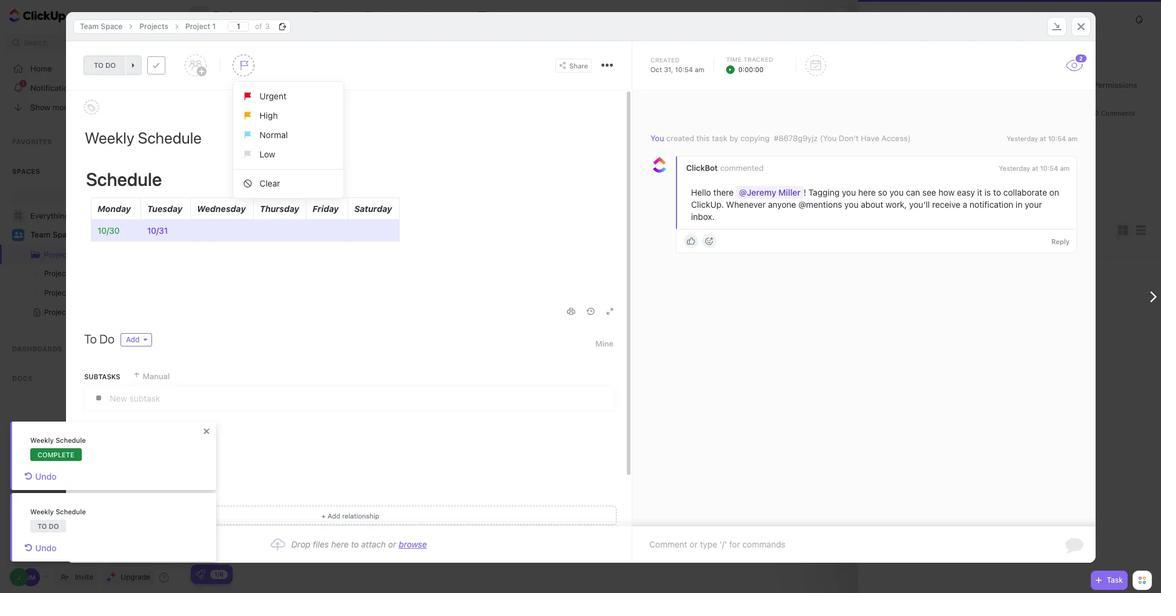 Task type: vqa. For each thing, say whether or not it's contained in the screenshot.
get
no



Task type: describe. For each thing, give the bounding box(es) containing it.
hello there
[[691, 187, 736, 198]]

inbox.
[[691, 212, 715, 222]]

comments
[[1102, 109, 1136, 117]]

whenever
[[726, 200, 766, 210]]

upgrade
[[121, 573, 150, 582]]

low
[[260, 149, 276, 159]]

favorites button
[[0, 127, 183, 156]]

projects inside button
[[214, 10, 252, 21]]

gantt link
[[441, 0, 468, 30]]

am inside created oct 31, 10:54 am
[[695, 65, 705, 73]]

project 2 inside sidebar navigation
[[44, 288, 75, 298]]

share inside task details element
[[569, 62, 588, 69]]

sharing & permissions
[[1056, 80, 1138, 89]]

team inside task locations element
[[80, 22, 99, 31]]

mine link
[[595, 333, 614, 354]]

browse link
[[399, 539, 427, 550]]

low button
[[238, 145, 339, 164]]

clickup.
[[691, 200, 724, 210]]

created
[[666, 133, 694, 143]]

show
[[30, 102, 50, 112]]

can
[[906, 187, 920, 198]]

⌘k
[[156, 38, 168, 47]]

sharing & permissions link
[[1037, 77, 1144, 93]]

yesterday at 10:54 am for you created this task by copying #8678g9yjz (you don't have access)
[[1007, 135, 1078, 142]]

automations
[[1037, 10, 1081, 19]]

list containing urgent
[[233, 87, 343, 193]]

0 vertical spatial project 2
[[957, 15, 986, 23]]

access)
[[882, 133, 911, 143]]

project notes link
[[0, 303, 158, 322]]

1 horizontal spatial +
[[271, 75, 275, 83]]

‎task 2
[[242, 136, 267, 146]]

set priority image
[[233, 55, 254, 76]]

New subtask text field
[[109, 387, 613, 409]]

permissions
[[1094, 80, 1138, 89]]

weekly schedule for to do
[[30, 508, 86, 516]]

1/4
[[215, 571, 224, 578]]

commented
[[720, 163, 764, 173]]

attach
[[361, 539, 386, 550]]

task for task 2
[[242, 377, 260, 386]]

0 vertical spatial weekly schedule
[[242, 182, 307, 192]]

checklist
[[84, 431, 132, 441]]

see
[[923, 187, 937, 198]]

projects button
[[209, 2, 252, 28]]

Set task position in this List number field
[[228, 22, 249, 31]]

3 for task 3
[[262, 159, 267, 169]]

1 hide closed from the top
[[1093, 67, 1137, 75]]

normal button
[[238, 125, 339, 145]]

list info image
[[256, 76, 263, 83]]

tasks...
[[229, 36, 253, 45]]

you left about
[[845, 200, 859, 210]]

Search tasks... text field
[[203, 33, 304, 50]]

project notes
[[44, 308, 91, 317]]

a
[[963, 200, 968, 210]]

task 2
[[242, 377, 267, 386]]

here inside ! tagging you here so you can see how easy it is to collaborate on clickup. whenever anyone @mentions you about work, you'll receive a notification in your inbox.
[[859, 187, 876, 198]]

favorites
[[12, 138, 52, 145]]

notifications
[[30, 83, 77, 92]]

this
[[697, 133, 710, 143]]

by
[[730, 133, 739, 143]]

of
[[255, 22, 262, 31]]

you created this task by copying #8678g9yjz (you don't have access)
[[651, 133, 911, 143]]

saturday
[[354, 204, 392, 214]]

undo for to do
[[35, 543, 57, 553]]

sidebar navigation
[[0, 0, 183, 593]]

list
[[283, 10, 297, 20]]

weekly for to do
[[30, 508, 54, 516]]

sharing
[[1056, 80, 1084, 89]]

list link
[[283, 0, 302, 30]]

everything link
[[0, 206, 183, 225]]

time tracked
[[726, 56, 774, 63]]

to inside ! tagging you here so you can see how easy it is to collaborate on clickup. whenever anyone @mentions you about work, you'll receive a notification in your inbox.
[[994, 187, 1001, 198]]

attachments
[[877, 223, 944, 237]]

clear
[[260, 178, 280, 188]]

‎task
[[242, 136, 260, 146]]

urgent button
[[238, 87, 339, 106]]

time
[[726, 56, 742, 63]]

drop files here to attach or browse
[[291, 539, 427, 550]]

have
[[861, 133, 880, 143]]

‎task 2 link
[[239, 131, 801, 151]]

clickbot commented
[[686, 163, 764, 173]]

notifications link
[[0, 78, 183, 98]]

subtasks
[[84, 372, 120, 380]]

0 vertical spatial weekly
[[242, 182, 270, 192]]

schedule up do
[[56, 508, 86, 516]]

you'll
[[910, 200, 930, 210]]

10:54 inside created oct 31, 10:54 am
[[675, 65, 693, 73]]

monday
[[97, 204, 131, 214]]

space inside task locations element
[[101, 22, 122, 31]]

team inside sidebar navigation
[[30, 230, 51, 240]]

minimize task image
[[1052, 22, 1062, 30]]

upgrade link
[[102, 569, 155, 586]]

you up work,
[[890, 187, 904, 198]]

(you
[[820, 133, 837, 143]]

wednesday
[[197, 204, 246, 214]]

home link
[[0, 59, 183, 78]]

in
[[1016, 200, 1023, 210]]

docs
[[12, 375, 33, 382]]

2 hide closed from the top
[[1093, 241, 1137, 249]]

1 vertical spatial project 1 link
[[0, 264, 158, 284]]

tracked
[[744, 56, 774, 63]]

2 hide closed button from the top
[[1080, 239, 1140, 251]]

2 horizontal spatial team
[[877, 15, 894, 23]]

project inside task locations element
[[185, 22, 210, 31]]

don't
[[839, 133, 859, 143]]

calendar link
[[377, 0, 418, 30]]

receive
[[932, 200, 961, 210]]

2 hide from the top
[[1093, 241, 1108, 249]]

2 closed from the top
[[1110, 241, 1137, 249]]

weekly schedule link
[[239, 177, 801, 197]]

easy
[[957, 187, 975, 198]]

31,
[[664, 65, 673, 73]]

high
[[260, 110, 278, 121]]

project 2 link inside sidebar navigation
[[0, 284, 158, 303]]

1 hide from the top
[[1093, 67, 1108, 75]]

to do
[[84, 332, 114, 346]]

Edit task name text field
[[85, 127, 614, 148]]

invite
[[75, 573, 93, 582]]

mine
[[595, 339, 614, 348]]

! tagging you here so you can see how easy it is to collaborate on clickup. whenever anyone @mentions you about work, you'll receive a notification in your inbox.
[[691, 187, 1062, 222]]

task inside schedule dialog
[[712, 133, 728, 143]]

tagging
[[809, 187, 840, 198]]

created oct 31, 10:54 am
[[651, 56, 705, 73]]

2 vertical spatial task
[[249, 203, 262, 211]]



Task type: locate. For each thing, give the bounding box(es) containing it.
0 horizontal spatial project 1
[[44, 269, 74, 278]]

more
[[53, 102, 71, 112]]

project 1 inside sidebar navigation
[[44, 269, 74, 278]]

of 3
[[255, 22, 270, 31]]

1 vertical spatial project 2
[[44, 288, 75, 298]]

yesterday
[[1007, 135, 1038, 142], [999, 164, 1031, 172]]

10:54 for created
[[1048, 135, 1066, 142]]

1 vertical spatial yesterday at 10:54 am
[[999, 164, 1070, 172]]

1 vertical spatial + new task
[[227, 203, 262, 211]]

how
[[939, 187, 955, 198]]

weekly
[[242, 182, 270, 192], [30, 436, 54, 444], [30, 508, 54, 516]]

you right tagging
[[842, 187, 856, 198]]

0 horizontal spatial + new task
[[227, 203, 262, 211]]

automations button
[[1031, 6, 1087, 24]]

0 vertical spatial closed
[[1110, 67, 1137, 75]]

new space
[[76, 192, 116, 200]]

1 horizontal spatial project 2
[[957, 15, 986, 23]]

1 horizontal spatial to
[[351, 539, 359, 550]]

0 horizontal spatial at
[[1032, 164, 1039, 172]]

1 vertical spatial task
[[712, 133, 728, 143]]

hide right reply
[[1093, 241, 1108, 249]]

0 horizontal spatial task
[[249, 203, 262, 211]]

here right 'files'
[[331, 539, 349, 550]]

0 vertical spatial am
[[695, 65, 705, 73]]

onboarding checklist button image
[[196, 570, 205, 579]]

2 vertical spatial task
[[1108, 576, 1124, 585]]

at for you created this task by copying #8678g9yjz (you don't have access)
[[1040, 135, 1047, 142]]

1 vertical spatial undo
[[35, 543, 57, 553]]

+ new task down "clear"
[[227, 203, 262, 211]]

project 1 inside task locations element
[[185, 22, 216, 31]]

to left do
[[38, 522, 47, 530]]

team space inside sidebar navigation
[[30, 230, 76, 240]]

weekly schedule up complete
[[30, 436, 86, 444]]

home
[[30, 63, 52, 73]]

+
[[271, 75, 275, 83], [227, 203, 231, 211]]

about
[[861, 200, 884, 210]]

yesterday for you created this task by copying #8678g9yjz (you don't have access)
[[1007, 135, 1038, 142]]

!
[[804, 187, 806, 198]]

1 vertical spatial weekly
[[30, 436, 54, 444]]

task inside "link"
[[242, 377, 260, 386]]

0 vertical spatial new
[[277, 75, 292, 83]]

1 horizontal spatial team space
[[80, 22, 122, 31]]

onboarding checklist button element
[[196, 570, 205, 579]]

schedule up complete
[[56, 436, 86, 444]]

#8678g9yjz
[[774, 133, 818, 143]]

0 vertical spatial here
[[859, 187, 876, 198]]

here up about
[[859, 187, 876, 198]]

share button inside task details element
[[555, 58, 592, 72]]

0 horizontal spatial +
[[227, 203, 231, 211]]

task 3
[[242, 159, 267, 169]]

task body element
[[66, 90, 632, 527]]

browse
[[399, 539, 427, 550]]

0 horizontal spatial 1
[[71, 269, 74, 278]]

2 vertical spatial new
[[233, 203, 247, 211]]

1 vertical spatial at
[[1032, 164, 1039, 172]]

hide closed up permissions on the top
[[1093, 67, 1137, 75]]

1 horizontal spatial project 1
[[185, 22, 216, 31]]

friday
[[312, 204, 339, 214]]

undo
[[35, 472, 57, 482], [35, 543, 57, 553]]

to left attach
[[351, 539, 359, 550]]

1 horizontal spatial here
[[859, 187, 876, 198]]

new up urgent button
[[277, 75, 292, 83]]

0 vertical spatial + new task
[[271, 75, 311, 83]]

1 horizontal spatial 1
[[212, 22, 216, 31]]

yesterday at 10:54 am
[[1007, 135, 1078, 142], [999, 164, 1070, 172]]

your
[[1025, 200, 1042, 210]]

weekly up to do
[[30, 508, 54, 516]]

team space
[[877, 15, 916, 23], [80, 22, 122, 31], [30, 230, 76, 240]]

1 vertical spatial new
[[76, 192, 92, 200]]

undo for complete
[[35, 472, 57, 482]]

to right is
[[994, 187, 1001, 198]]

2 vertical spatial weekly schedule
[[30, 508, 86, 516]]

0 vertical spatial share
[[1126, 11, 1146, 20]]

weekly up complete
[[30, 436, 54, 444]]

team space link inside sidebar navigation
[[30, 225, 172, 245]]

notes
[[71, 308, 91, 317]]

schedule inside "task body" element
[[86, 168, 162, 190]]

work,
[[886, 200, 907, 210]]

0 horizontal spatial search
[[24, 38, 47, 47]]

10:54 for commented
[[1041, 164, 1059, 172]]

0 horizontal spatial team
[[30, 230, 51, 240]]

@mentions
[[799, 200, 842, 210]]

1 horizontal spatial at
[[1040, 135, 1047, 142]]

task
[[242, 159, 260, 169], [242, 377, 260, 386], [1108, 576, 1124, 585]]

new left thursday
[[233, 203, 247, 211]]

am for commented
[[1060, 164, 1070, 172]]

1 vertical spatial 10:54
[[1048, 135, 1066, 142]]

1 vertical spatial project 2 link
[[0, 284, 158, 303]]

team
[[877, 15, 894, 23], [80, 22, 99, 31], [30, 230, 51, 240]]

1 vertical spatial 1
[[71, 269, 74, 278]]

drop
[[291, 539, 310, 550]]

so
[[878, 187, 888, 198]]

1 vertical spatial am
[[1068, 135, 1078, 142]]

0 horizontal spatial project 2
[[44, 288, 75, 298]]

2 inside "link"
[[262, 377, 267, 386]]

1 vertical spatial share button
[[555, 58, 592, 72]]

1 inside sidebar navigation
[[71, 269, 74, 278]]

everything
[[30, 211, 69, 220]]

2 vertical spatial to
[[351, 539, 359, 550]]

1 vertical spatial 3
[[262, 159, 267, 169]]

you
[[651, 133, 664, 143]]

0 horizontal spatial here
[[331, 539, 349, 550]]

0 vertical spatial hide closed button
[[1080, 65, 1140, 77]]

team space for team space "link" in the task locations element
[[80, 22, 122, 31]]

new up "everything" "link"
[[76, 192, 92, 200]]

search for search tasks...
[[203, 36, 227, 45]]

1 vertical spatial weekly schedule
[[30, 436, 86, 444]]

1 vertical spatial hide closed
[[1093, 241, 1137, 249]]

project 1 link up "notes"
[[0, 264, 158, 284]]

+ right the list info image
[[271, 75, 275, 83]]

1 closed from the top
[[1110, 67, 1137, 75]]

weekly schedule up thursday
[[242, 182, 307, 192]]

board
[[325, 10, 349, 20]]

0 vertical spatial hide
[[1093, 67, 1108, 75]]

1 vertical spatial +
[[227, 203, 231, 211]]

3 inside task 3 link
[[262, 159, 267, 169]]

task 2 link
[[239, 371, 801, 392]]

thursday
[[260, 204, 299, 214]]

copying
[[741, 133, 770, 143]]

hide up "sharing & permissions"
[[1093, 67, 1108, 75]]

2 vertical spatial 10:54
[[1041, 164, 1059, 172]]

hide closed button
[[1080, 65, 1140, 77], [1080, 239, 1140, 251]]

2 vertical spatial weekly
[[30, 508, 54, 516]]

do
[[99, 332, 114, 346]]

10/31
[[147, 225, 168, 236]]

search up home
[[24, 38, 47, 47]]

closed
[[1110, 67, 1137, 75], [1110, 241, 1137, 249]]

project
[[957, 15, 980, 23], [185, 22, 210, 31], [44, 269, 69, 278], [44, 288, 69, 298], [44, 308, 69, 317]]

0 vertical spatial yesterday at 10:54 am
[[1007, 135, 1078, 142]]

1 horizontal spatial task
[[294, 75, 311, 83]]

1 vertical spatial hide closed button
[[1080, 239, 1140, 251]]

yesterday at 10:54 am up on
[[1007, 135, 1078, 142]]

hide closed right reply
[[1093, 241, 1137, 249]]

1 horizontal spatial project 2 link
[[957, 15, 986, 23]]

0 vertical spatial task
[[294, 75, 311, 83]]

search for search
[[24, 38, 47, 47]]

undo down to do
[[35, 543, 57, 553]]

2 vertical spatial am
[[1060, 164, 1070, 172]]

task details element
[[66, 41, 1096, 90]]

share button
[[1111, 5, 1151, 25], [555, 58, 592, 72]]

at for clickbot commented
[[1032, 164, 1039, 172]]

list
[[233, 87, 343, 193]]

0 vertical spatial 3
[[265, 22, 270, 31]]

1 inside task locations element
[[212, 22, 216, 31]]

3 inside task locations element
[[265, 22, 270, 31]]

1 horizontal spatial new
[[233, 203, 247, 211]]

weekly schedule for complete
[[30, 436, 86, 444]]

urgent
[[260, 91, 287, 101]]

0 comments
[[1095, 109, 1136, 117]]

hide closed button right reply
[[1080, 239, 1140, 251]]

gantt
[[441, 10, 463, 20]]

2 horizontal spatial team space
[[877, 15, 916, 23]]

0 horizontal spatial share
[[569, 62, 588, 69]]

hello
[[691, 187, 711, 198]]

1 vertical spatial yesterday
[[999, 164, 1031, 172]]

task left by
[[712, 133, 728, 143]]

clickbot
[[686, 163, 718, 173]]

weekly schedule up do
[[30, 508, 86, 516]]

project 1 link up "search tasks..."
[[179, 19, 222, 34]]

yesterday for clickbot commented
[[999, 164, 1031, 172]]

1 vertical spatial share
[[569, 62, 588, 69]]

3 up "clear"
[[262, 159, 267, 169]]

0 vertical spatial task
[[242, 159, 260, 169]]

to do
[[38, 522, 59, 530]]

2 horizontal spatial to
[[994, 187, 1001, 198]]

0 vertical spatial undo
[[35, 472, 57, 482]]

+ new task up urgent button
[[271, 75, 311, 83]]

1 undo from the top
[[35, 472, 57, 482]]

1 horizontal spatial project 1 link
[[179, 19, 222, 34]]

3 for of 3
[[265, 22, 270, 31]]

10/30
[[97, 225, 119, 236]]

1 horizontal spatial share button
[[1111, 5, 1151, 25]]

set priority element
[[233, 55, 254, 76]]

project 1 up "search tasks..."
[[185, 22, 216, 31]]

0 vertical spatial hide closed
[[1093, 67, 1137, 75]]

hide closed button up permissions on the top
[[1080, 65, 1140, 77]]

search inside sidebar navigation
[[24, 38, 47, 47]]

1 vertical spatial hide
[[1093, 241, 1108, 249]]

there
[[714, 187, 734, 198]]

1 vertical spatial project 1
[[44, 269, 74, 278]]

schedule up "monday"
[[86, 168, 162, 190]]

0 vertical spatial to
[[994, 187, 1001, 198]]

0 vertical spatial 1
[[212, 22, 216, 31]]

project 1 up project notes
[[44, 269, 74, 278]]

1 horizontal spatial share
[[1126, 11, 1146, 20]]

0 horizontal spatial to
[[38, 522, 47, 530]]

1 vertical spatial to
[[38, 522, 47, 530]]

1 horizontal spatial search
[[203, 36, 227, 45]]

yesterday at 10:54 am up collaborate
[[999, 164, 1070, 172]]

0 horizontal spatial share button
[[555, 58, 592, 72]]

user friends image
[[14, 232, 23, 239]]

0 vertical spatial +
[[271, 75, 275, 83]]

am
[[695, 65, 705, 73], [1068, 135, 1078, 142], [1060, 164, 1070, 172]]

high button
[[238, 106, 339, 125]]

schedule dialog
[[66, 12, 1096, 563]]

&
[[1086, 80, 1092, 89]]

0 vertical spatial 10:54
[[675, 65, 693, 73]]

hide
[[1093, 67, 1108, 75], [1093, 241, 1108, 249]]

search left tasks...
[[203, 36, 227, 45]]

3 right of
[[265, 22, 270, 31]]

2 inside sidebar navigation
[[71, 288, 75, 298]]

0 horizontal spatial team space
[[30, 230, 76, 240]]

task up urgent button
[[294, 75, 311, 83]]

show more
[[30, 102, 71, 112]]

10:54
[[675, 65, 693, 73], [1048, 135, 1066, 142], [1041, 164, 1059, 172]]

new inside sidebar navigation
[[76, 192, 92, 200]]

team space link inside task locations element
[[74, 19, 128, 34]]

team space inside task locations element
[[80, 22, 122, 31]]

1 horizontal spatial + new task
[[271, 75, 311, 83]]

team space for team space "link" in sidebar navigation
[[30, 230, 76, 240]]

projects
[[214, 10, 252, 21], [924, 15, 950, 23], [139, 22, 168, 31], [44, 250, 74, 259]]

0 horizontal spatial project 2 link
[[0, 284, 158, 303]]

projects inside task locations element
[[139, 22, 168, 31]]

weekly for complete
[[30, 436, 54, 444]]

weekly schedule
[[242, 182, 307, 192], [30, 436, 86, 444], [30, 508, 86, 516]]

0 horizontal spatial project 1 link
[[0, 264, 158, 284]]

schedule up thursday
[[272, 182, 307, 192]]

schedule
[[86, 168, 162, 190], [272, 182, 307, 192], [56, 436, 86, 444], [56, 508, 86, 516]]

am for created
[[1068, 135, 1078, 142]]

0 vertical spatial yesterday
[[1007, 135, 1038, 142]]

weekly down the task 3
[[242, 182, 270, 192]]

+ left thursday
[[227, 203, 231, 211]]

do
[[49, 522, 59, 530]]

2 undo from the top
[[35, 543, 57, 553]]

project 1 link
[[179, 19, 222, 34], [0, 264, 158, 284]]

projects inside sidebar navigation
[[44, 250, 74, 259]]

task down "clear"
[[249, 203, 262, 211]]

project 1 link inside task locations element
[[179, 19, 222, 34]]

yesterday at 10:54 am for clickbot commented
[[999, 164, 1070, 172]]

dashboards
[[12, 345, 62, 353]]

2 horizontal spatial new
[[277, 75, 292, 83]]

table
[[491, 10, 512, 20]]

task for task 3
[[242, 159, 260, 169]]

0 horizontal spatial new
[[76, 192, 92, 200]]

task locations element
[[66, 12, 1096, 41]]

2 horizontal spatial task
[[712, 133, 728, 143]]

project 2
[[957, 15, 986, 23], [44, 288, 75, 298]]

it
[[978, 187, 983, 198]]

hide closed
[[1093, 67, 1137, 75], [1093, 241, 1137, 249]]

1 up "search tasks..."
[[212, 22, 216, 31]]

search
[[203, 36, 227, 45], [24, 38, 47, 47]]

0 vertical spatial share button
[[1111, 5, 1151, 25]]

1 horizontal spatial team
[[80, 22, 99, 31]]

0 vertical spatial project 1
[[185, 22, 216, 31]]

1 up project notes
[[71, 269, 74, 278]]

undo down complete
[[35, 472, 57, 482]]

1 vertical spatial closed
[[1110, 241, 1137, 249]]

0 vertical spatial at
[[1040, 135, 1047, 142]]

1 vertical spatial task
[[242, 377, 260, 386]]

1 vertical spatial here
[[331, 539, 349, 550]]

reply
[[1052, 237, 1070, 245]]

collaborate
[[1004, 187, 1047, 198]]

1 hide closed button from the top
[[1080, 65, 1140, 77]]

0 vertical spatial project 2 link
[[957, 15, 986, 23]]

table link
[[491, 0, 517, 30]]



